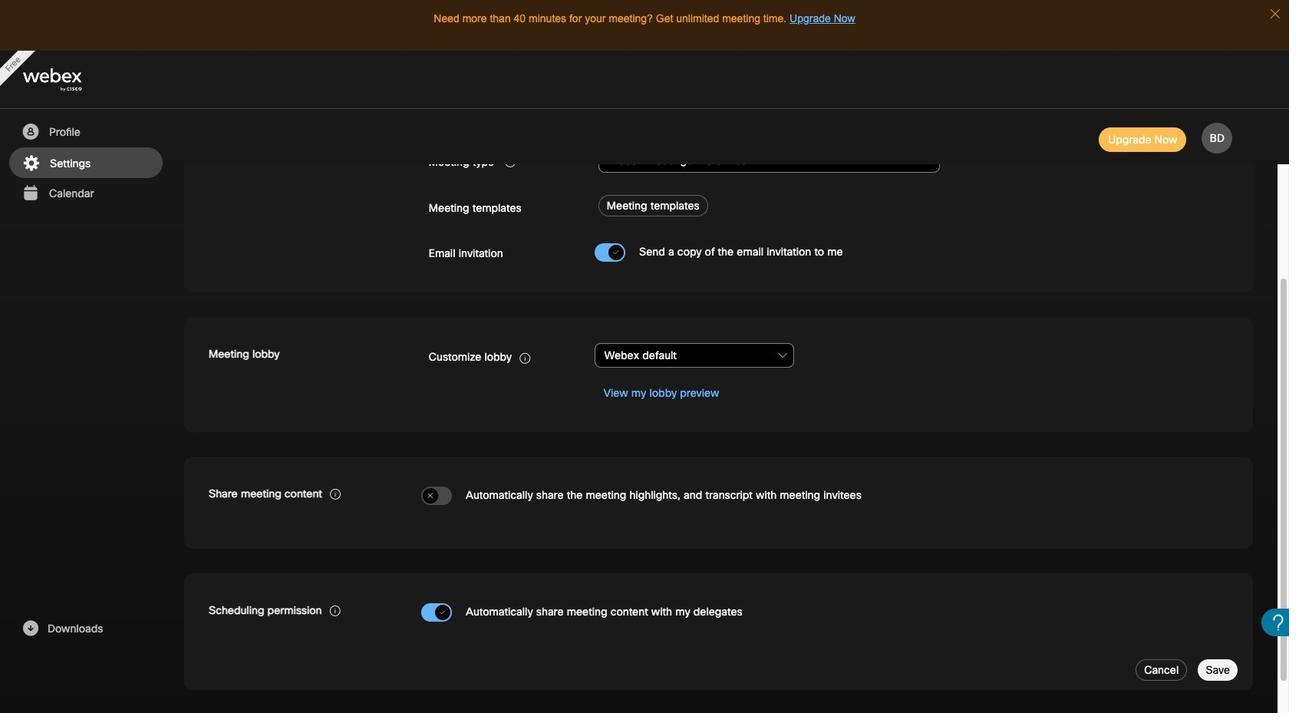Task type: describe. For each thing, give the bounding box(es) containing it.
0 vertical spatial mds check_bold image
[[613, 248, 620, 258]]

mds cancel_bold image
[[427, 492, 434, 502]]

1 vertical spatial mds check_bold image
[[439, 608, 447, 618]]

mds content download_filled image
[[21, 620, 40, 638]]



Task type: vqa. For each thing, say whether or not it's contained in the screenshot.
"banner"
yes



Task type: locate. For each thing, give the bounding box(es) containing it.
1 horizontal spatial mds check_bold image
[[613, 248, 620, 258]]

banner
[[0, 51, 1290, 109]]

cisco webex image
[[23, 69, 115, 92]]

mds check_bold image
[[613, 248, 620, 258], [439, 608, 447, 618]]

0 horizontal spatial mds check_bold image
[[439, 608, 447, 618]]

mds meetings_filled image
[[21, 184, 40, 203]]

mds people circle_filled image
[[21, 123, 40, 141]]

mds settings_filled image
[[21, 154, 41, 173]]



